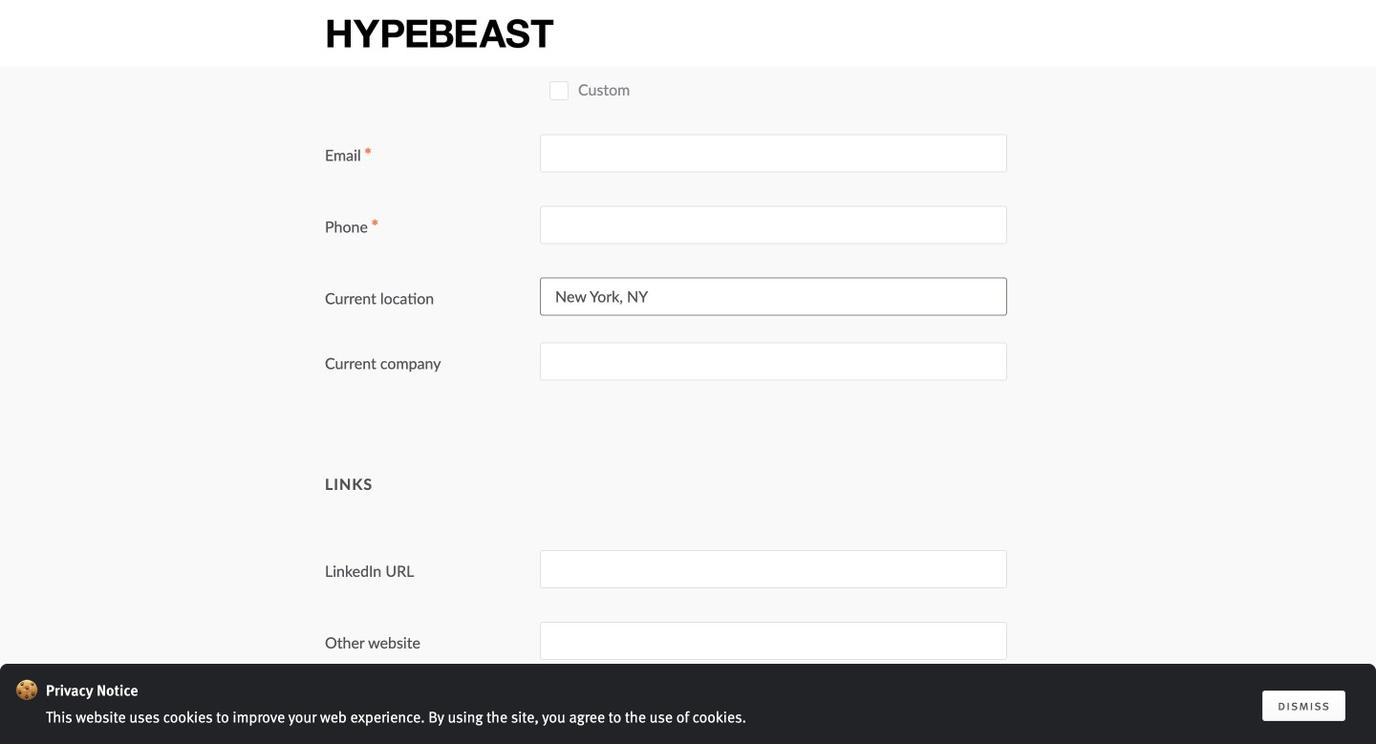 Task type: vqa. For each thing, say whether or not it's contained in the screenshot.
NuvoAir logo
no



Task type: locate. For each thing, give the bounding box(es) containing it.
None text field
[[540, 206, 1008, 244], [540, 343, 1008, 381], [540, 551, 1008, 589], [540, 622, 1008, 661], [540, 206, 1008, 244], [540, 343, 1008, 381], [540, 551, 1008, 589], [540, 622, 1008, 661]]

None email field
[[540, 134, 1008, 172]]

None text field
[[540, 278, 1008, 316], [540, 694, 1008, 732], [540, 278, 1008, 316], [540, 694, 1008, 732]]

None checkbox
[[550, 24, 569, 43]]

None checkbox
[[550, 81, 569, 100]]



Task type: describe. For each thing, give the bounding box(es) containing it.
hypebeast logo image
[[325, 17, 556, 50]]



